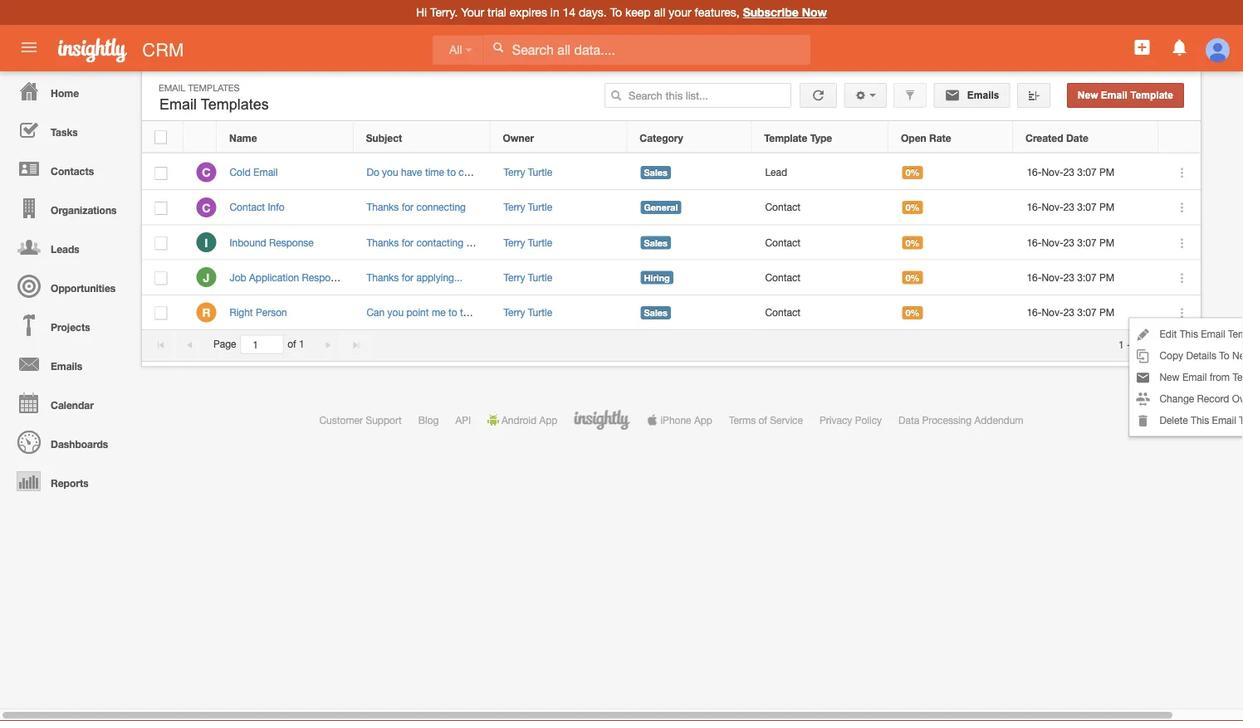 Task type: describe. For each thing, give the bounding box(es) containing it.
hi
[[416, 5, 427, 19]]

created
[[1026, 132, 1064, 144]]

cold email link
[[230, 167, 286, 178]]

api
[[455, 414, 471, 426]]

owner
[[503, 132, 534, 144]]

0 horizontal spatial of
[[287, 339, 296, 350]]

privacy
[[820, 414, 852, 426]]

1 16-nov-23 3:07 pm from the top
[[1027, 167, 1115, 178]]

turtle for r
[[528, 307, 552, 318]]

turtle for i
[[528, 237, 552, 248]]

copy details to ne link
[[1130, 345, 1243, 366]]

subscribe
[[743, 5, 799, 19]]

lead
[[765, 167, 787, 178]]

16-nov-23 3:07 pm for thanks for connecting
[[1027, 202, 1115, 213]]

0% for thanks for contacting us.
[[906, 237, 920, 248]]

nov- for thanks for connecting
[[1042, 202, 1064, 213]]

c for cold email
[[202, 166, 211, 179]]

subscribe now link
[[743, 5, 827, 19]]

row containing name
[[142, 122, 1200, 153]]

job
[[230, 272, 246, 283]]

general cell
[[628, 190, 752, 225]]

for for c
[[402, 202, 414, 213]]

of 1
[[287, 339, 304, 350]]

to for connect?
[[447, 167, 456, 178]]

terms of service link
[[729, 414, 803, 426]]

0% cell for thanks for applying...
[[889, 260, 1014, 295]]

sales cell for c
[[628, 155, 752, 190]]

contact for j
[[765, 272, 801, 283]]

1 16- from the top
[[1027, 167, 1042, 178]]

support
[[366, 414, 402, 426]]

info
[[268, 202, 285, 213]]

16-nov-23 3:07 pm cell for thanks for connecting
[[1014, 190, 1159, 225]]

contact cell for c
[[752, 190, 889, 225]]

sales for c
[[644, 167, 668, 178]]

right person link
[[230, 307, 295, 318]]

1 vertical spatial emails link
[[4, 345, 133, 384]]

do
[[367, 167, 379, 178]]

3:07 for thanks for applying...
[[1077, 272, 1097, 283]]

customer support link
[[319, 414, 402, 426]]

contacts link
[[4, 149, 133, 189]]

person
[[256, 307, 287, 318]]

iphone app link
[[646, 414, 712, 426]]

have
[[401, 167, 422, 178]]

copy
[[1160, 350, 1184, 362]]

16- for thanks for contacting us.
[[1027, 237, 1042, 248]]

iphone app
[[661, 414, 712, 426]]

data processing addendum link
[[899, 414, 1024, 426]]

your
[[669, 5, 692, 19]]

cold
[[230, 167, 251, 178]]

0 vertical spatial emails
[[965, 90, 1000, 101]]

14
[[563, 5, 576, 19]]

1 horizontal spatial to
[[1219, 350, 1230, 362]]

3:07 for thanks for connecting
[[1077, 202, 1097, 213]]

terry turtle link for thanks for applying...
[[504, 272, 552, 283]]

lead cell
[[752, 155, 889, 190]]

t
[[1239, 415, 1243, 426]]

cog image
[[855, 90, 867, 101]]

record
[[1197, 393, 1230, 405]]

row group containing c
[[142, 155, 1201, 331]]

terms
[[729, 414, 756, 426]]

1 pm from the top
[[1100, 167, 1115, 178]]

keep
[[625, 5, 651, 19]]

sales for i
[[644, 237, 668, 248]]

1 0% cell from the top
[[889, 155, 1014, 190]]

processing
[[922, 414, 972, 426]]

contact for c
[[765, 202, 801, 213]]

response inside j "row"
[[302, 272, 347, 283]]

23 for thanks for contacting us.
[[1064, 237, 1075, 248]]

api link
[[455, 414, 471, 426]]

can you point me to the right person?
[[367, 307, 536, 318]]

Search all data.... text field
[[483, 35, 810, 65]]

you for do
[[382, 167, 398, 178]]

terry turtle link for thanks for connecting
[[504, 202, 552, 213]]

1 5 from the left
[[1134, 339, 1139, 350]]

home link
[[4, 71, 133, 110]]

pm for thanks for contacting us.
[[1100, 237, 1115, 248]]

you for can
[[387, 307, 404, 318]]

data
[[899, 414, 920, 426]]

features,
[[695, 5, 740, 19]]

new email template
[[1078, 90, 1174, 101]]

turtle for j
[[528, 272, 552, 283]]

iphone
[[661, 414, 691, 426]]

inbound response
[[230, 237, 314, 248]]

c link for contact info
[[196, 197, 216, 217]]

change record ow link
[[1130, 388, 1243, 410]]

-
[[1127, 339, 1131, 350]]

thanks for applying... link
[[367, 272, 463, 283]]

for for j
[[402, 272, 414, 283]]

1 0% from the top
[[906, 167, 920, 178]]

tem for edit this email tem
[[1228, 328, 1243, 340]]

service
[[770, 414, 803, 426]]

email inside 'link'
[[1201, 328, 1225, 340]]

23 for thanks for applying...
[[1064, 272, 1075, 283]]

email templates email templates
[[159, 82, 269, 113]]

c link for cold email
[[196, 162, 216, 182]]

show list view filters image
[[905, 90, 916, 101]]

16-nov-23 3:07 pm for thanks for contacting us.
[[1027, 237, 1115, 248]]

application
[[249, 272, 299, 283]]

right
[[230, 307, 253, 318]]

terry turtle for c
[[504, 202, 552, 213]]

1 3:07 from the top
[[1077, 167, 1097, 178]]

hi terry. your trial expires in 14 days. to keep all your features, subscribe now
[[416, 5, 827, 19]]

contact cell for r
[[752, 295, 889, 331]]

nov- for can you point me to the right person?
[[1042, 307, 1064, 318]]

1 horizontal spatial of
[[759, 414, 767, 426]]

emails inside navigation
[[51, 360, 82, 372]]

0% for can you point me to the right person?
[[906, 308, 920, 318]]

16-nov-23 3:07 pm for can you point me to the right person?
[[1027, 307, 1115, 318]]

response inside i 'row'
[[269, 237, 314, 248]]

tasks link
[[4, 110, 133, 149]]

thanks for contacting us.
[[367, 237, 480, 248]]

page
[[213, 339, 236, 350]]

terry turtle link for thanks for contacting us.
[[504, 237, 552, 248]]

pm for thanks for connecting
[[1100, 202, 1115, 213]]

app for iphone app
[[694, 414, 712, 426]]

projects
[[51, 321, 90, 333]]

connect?
[[459, 167, 500, 178]]

0 vertical spatial template
[[1130, 90, 1174, 101]]

change
[[1160, 393, 1194, 405]]

new for new email from tem
[[1160, 371, 1180, 383]]

can
[[367, 307, 385, 318]]

can you point me to the right person? link
[[367, 307, 536, 318]]

16-nov-23 3:07 pm cell for thanks for applying...
[[1014, 260, 1159, 295]]

navigation containing home
[[0, 71, 133, 501]]

1 horizontal spatial emails link
[[934, 83, 1010, 108]]

home
[[51, 87, 79, 99]]

category
[[640, 132, 683, 144]]

hiring
[[644, 272, 670, 283]]

general
[[644, 202, 678, 213]]

i row
[[142, 225, 1201, 260]]

terry turtle for r
[[504, 307, 552, 318]]

edit this email tem link
[[1130, 323, 1243, 345]]

r link
[[196, 303, 216, 323]]

1 vertical spatial templates
[[201, 96, 269, 113]]

r
[[202, 306, 211, 320]]

show sidebar image
[[1028, 90, 1040, 101]]

3:07 for can you point me to the right person?
[[1077, 307, 1097, 318]]

16- for thanks for connecting
[[1027, 202, 1042, 213]]

terry for j
[[504, 272, 525, 283]]



Task type: vqa. For each thing, say whether or not it's contained in the screenshot.
3rd 23 from the bottom
yes



Task type: locate. For each thing, give the bounding box(es) containing it.
thanks for connecting link
[[367, 202, 466, 213]]

1 1 from the left
[[299, 339, 304, 350]]

new
[[1078, 90, 1098, 101], [1160, 371, 1180, 383]]

contact info
[[230, 202, 285, 213]]

policy
[[855, 414, 882, 426]]

expires
[[510, 5, 547, 19]]

sales down category
[[644, 167, 668, 178]]

2 16-nov-23 3:07 pm from the top
[[1027, 202, 1115, 213]]

sales for r
[[644, 308, 668, 318]]

for for i
[[402, 237, 414, 248]]

2 3:07 from the top
[[1077, 202, 1097, 213]]

all
[[654, 5, 665, 19]]

sales cell for r
[[628, 295, 752, 331]]

edit this email tem
[[1160, 328, 1243, 340]]

turtle inside i 'row'
[[528, 237, 552, 248]]

name
[[229, 132, 257, 144]]

contact cell for j
[[752, 260, 889, 295]]

1 sales cell from the top
[[628, 155, 752, 190]]

3:07 inside j "row"
[[1077, 272, 1097, 283]]

nov- inside j "row"
[[1042, 272, 1064, 283]]

change record ow
[[1160, 393, 1243, 405]]

thanks for contacting us. link
[[367, 237, 480, 248]]

sales cell down general
[[628, 225, 752, 260]]

thanks up "thanks for applying..."
[[367, 237, 399, 248]]

5 3:07 from the top
[[1077, 307, 1097, 318]]

1 field
[[241, 336, 283, 354]]

from
[[1210, 371, 1230, 383]]

terry right us.
[[504, 237, 525, 248]]

c for contact info
[[202, 201, 211, 215]]

this down change record ow
[[1191, 415, 1209, 426]]

type
[[810, 132, 832, 144]]

days.
[[579, 5, 607, 19]]

addendum
[[975, 414, 1024, 426]]

23 inside r row
[[1064, 307, 1075, 318]]

contact for r
[[765, 307, 801, 318]]

copy details to ne
[[1160, 350, 1243, 362]]

this for edit
[[1180, 328, 1198, 340]]

terry right right
[[504, 307, 525, 318]]

emails link down projects
[[4, 345, 133, 384]]

to
[[447, 167, 456, 178], [448, 307, 457, 318]]

calendar
[[51, 399, 94, 411]]

5 terry from the top
[[504, 307, 525, 318]]

this for delete
[[1191, 415, 1209, 426]]

cell
[[142, 295, 184, 331]]

2 c link from the top
[[196, 197, 216, 217]]

row
[[142, 122, 1200, 153]]

0 horizontal spatial emails
[[51, 360, 82, 372]]

emails link
[[934, 83, 1010, 108], [4, 345, 133, 384]]

do you have time to connect? terry turtle
[[367, 167, 552, 178]]

terry inside r row
[[504, 307, 525, 318]]

us.
[[466, 237, 480, 248]]

16-nov-23 3:07 pm for thanks for applying...
[[1027, 272, 1115, 283]]

0 vertical spatial thanks
[[367, 202, 399, 213]]

2 horizontal spatial of
[[1142, 339, 1151, 350]]

0 vertical spatial this
[[1180, 328, 1198, 340]]

terry turtle link for can you point me to the right person?
[[504, 307, 552, 318]]

5 16- from the top
[[1027, 307, 1042, 318]]

contact inside i 'row'
[[765, 237, 801, 248]]

3 16-nov-23 3:07 pm from the top
[[1027, 237, 1115, 248]]

android app link
[[488, 414, 558, 426]]

terms of service
[[729, 414, 803, 426]]

4 16-nov-23 3:07 pm cell from the top
[[1014, 260, 1159, 295]]

16-nov-23 3:07 pm inside r row
[[1027, 307, 1115, 318]]

1 for from the top
[[402, 202, 414, 213]]

privacy policy link
[[820, 414, 882, 426]]

template inside row
[[764, 132, 808, 144]]

4 terry turtle link from the top
[[504, 272, 552, 283]]

terry.
[[430, 5, 458, 19]]

1 horizontal spatial emails
[[965, 90, 1000, 101]]

3 pm from the top
[[1100, 237, 1115, 248]]

4 nov- from the top
[[1042, 272, 1064, 283]]

applying...
[[416, 272, 463, 283]]

0% inside r row
[[906, 308, 920, 318]]

1 sales from the top
[[644, 167, 668, 178]]

0 horizontal spatial app
[[539, 414, 558, 426]]

16- for can you point me to the right person?
[[1027, 307, 1042, 318]]

sales cell down hiring
[[628, 295, 752, 331]]

4 pm from the top
[[1100, 272, 1115, 283]]

2 23 from the top
[[1064, 202, 1075, 213]]

3 16-nov-23 3:07 pm cell from the top
[[1014, 225, 1159, 260]]

emails left show sidebar image
[[965, 90, 1000, 101]]

for
[[402, 202, 414, 213], [402, 237, 414, 248], [402, 272, 414, 283]]

0 horizontal spatial template
[[764, 132, 808, 144]]

all
[[449, 44, 462, 56]]

c link
[[196, 162, 216, 182], [196, 197, 216, 217]]

organizations link
[[4, 189, 133, 228]]

contact
[[230, 202, 265, 213], [765, 202, 801, 213], [765, 237, 801, 248], [765, 272, 801, 283], [765, 307, 801, 318]]

template down notifications image
[[1130, 90, 1174, 101]]

c
[[202, 166, 211, 179], [202, 201, 211, 215]]

2 terry from the top
[[504, 202, 525, 213]]

navigation
[[0, 71, 133, 501]]

for left contacting
[[402, 237, 414, 248]]

sales cell for i
[[628, 225, 752, 260]]

for inside j "row"
[[402, 272, 414, 283]]

2 thanks from the top
[[367, 237, 399, 248]]

1 contact cell from the top
[[752, 190, 889, 225]]

0 horizontal spatial to
[[610, 5, 622, 19]]

2 terry turtle link from the top
[[504, 202, 552, 213]]

terry turtle inside j "row"
[[504, 272, 552, 283]]

new email from tem
[[1160, 371, 1243, 383]]

0% inside i 'row'
[[906, 237, 920, 248]]

4 terry turtle from the top
[[504, 307, 552, 318]]

1 turtle from the top
[[528, 167, 552, 178]]

4 3:07 from the top
[[1077, 272, 1097, 283]]

dashboards
[[51, 439, 108, 450]]

1 c from the top
[[202, 166, 211, 179]]

4 0% from the top
[[906, 272, 920, 283]]

16-nov-23 3:07 pm inside j "row"
[[1027, 272, 1115, 283]]

2 0% cell from the top
[[889, 190, 1014, 225]]

calendar link
[[4, 384, 133, 423]]

delete this email t link
[[1130, 410, 1243, 431]]

5 nov- from the top
[[1042, 307, 1064, 318]]

5 0% from the top
[[906, 308, 920, 318]]

1 16-nov-23 3:07 pm cell from the top
[[1014, 155, 1159, 190]]

5
[[1134, 339, 1139, 350], [1153, 339, 1159, 350]]

0 vertical spatial for
[[402, 202, 414, 213]]

thanks inside i 'row'
[[367, 237, 399, 248]]

1 horizontal spatial template
[[1130, 90, 1174, 101]]

2 5 from the left
[[1153, 339, 1159, 350]]

2 vertical spatial for
[[402, 272, 414, 283]]

to left keep
[[610, 5, 622, 19]]

turtle for c
[[528, 202, 552, 213]]

1 vertical spatial tem
[[1233, 371, 1243, 383]]

to right the time at the left top of page
[[447, 167, 456, 178]]

open
[[901, 132, 927, 144]]

1 left -
[[1119, 339, 1124, 350]]

ow
[[1232, 393, 1243, 405]]

contact inside j "row"
[[765, 272, 801, 283]]

3 terry turtle from the top
[[504, 272, 552, 283]]

contact cell for i
[[752, 225, 889, 260]]

thanks for c
[[367, 202, 399, 213]]

2 terry turtle from the top
[[504, 237, 552, 248]]

nov- for thanks for applying...
[[1042, 272, 1064, 283]]

2 nov- from the top
[[1042, 202, 1064, 213]]

5 23 from the top
[[1064, 307, 1075, 318]]

4 23 from the top
[[1064, 272, 1075, 283]]

email templates button
[[155, 92, 273, 117]]

0 vertical spatial sales cell
[[628, 155, 752, 190]]

emails
[[965, 90, 1000, 101], [51, 360, 82, 372]]

None checkbox
[[155, 167, 167, 180], [155, 237, 167, 250], [155, 272, 167, 285], [155, 307, 167, 320], [155, 167, 167, 180], [155, 237, 167, 250], [155, 272, 167, 285], [155, 307, 167, 320]]

1 terry turtle from the top
[[504, 202, 552, 213]]

j link
[[196, 268, 216, 288]]

thanks down do
[[367, 202, 399, 213]]

4 16- from the top
[[1027, 272, 1042, 283]]

opportunities link
[[4, 267, 133, 306]]

notifications image
[[1170, 37, 1190, 57]]

1 vertical spatial this
[[1191, 415, 1209, 426]]

1 vertical spatial emails
[[51, 360, 82, 372]]

1 terry from the top
[[504, 167, 525, 178]]

thanks for applying...
[[367, 272, 463, 283]]

0% cell for thanks for contacting us.
[[889, 225, 1014, 260]]

pm inside i 'row'
[[1100, 237, 1115, 248]]

1 nov- from the top
[[1042, 167, 1064, 178]]

app for android app
[[539, 414, 558, 426]]

16- inside i 'row'
[[1027, 237, 1042, 248]]

4 16-nov-23 3:07 pm from the top
[[1027, 272, 1115, 283]]

all link
[[433, 35, 483, 65]]

16-nov-23 3:07 pm cell for can you point me to the right person?
[[1014, 295, 1159, 331]]

thanks for i
[[367, 237, 399, 248]]

emails up the calendar link
[[51, 360, 82, 372]]

2 16-nov-23 3:07 pm cell from the top
[[1014, 190, 1159, 225]]

c row down category
[[142, 155, 1201, 190]]

1 vertical spatial c link
[[196, 197, 216, 217]]

16- for thanks for applying...
[[1027, 272, 1042, 283]]

point
[[406, 307, 429, 318]]

4 contact cell from the top
[[752, 295, 889, 331]]

1 vertical spatial you
[[387, 307, 404, 318]]

terry turtle down owner
[[504, 202, 552, 213]]

1 vertical spatial for
[[402, 237, 414, 248]]

5 pm from the top
[[1100, 307, 1115, 318]]

Search this list... text field
[[605, 83, 792, 108]]

of right -
[[1142, 339, 1151, 350]]

3 sales from the top
[[644, 308, 668, 318]]

nov- inside r row
[[1042, 307, 1064, 318]]

leads link
[[4, 228, 133, 267]]

5 left the edit
[[1153, 339, 1159, 350]]

items
[[1162, 339, 1186, 350]]

thanks up can at the top of the page
[[367, 272, 399, 283]]

3 3:07 from the top
[[1077, 237, 1097, 248]]

3 thanks from the top
[[367, 272, 399, 283]]

sales
[[644, 167, 668, 178], [644, 237, 668, 248], [644, 308, 668, 318]]

0 horizontal spatial 5
[[1134, 339, 1139, 350]]

now
[[802, 5, 827, 19]]

1 vertical spatial to
[[448, 307, 457, 318]]

0% cell for can you point me to the right person?
[[889, 295, 1014, 331]]

1 horizontal spatial 5
[[1153, 339, 1159, 350]]

1 23 from the top
[[1064, 167, 1075, 178]]

0 vertical spatial emails link
[[934, 83, 1010, 108]]

c row
[[142, 155, 1201, 190], [142, 190, 1201, 225]]

trial
[[488, 5, 507, 19]]

details
[[1186, 350, 1217, 362]]

2 app from the left
[[694, 414, 712, 426]]

2 vertical spatial thanks
[[367, 272, 399, 283]]

c link up i link
[[196, 197, 216, 217]]

android app
[[502, 414, 558, 426]]

tem up ne
[[1228, 328, 1243, 340]]

terry for r
[[504, 307, 525, 318]]

blog
[[418, 414, 439, 426]]

0 vertical spatial tem
[[1228, 328, 1243, 340]]

1 horizontal spatial 1
[[1119, 339, 1124, 350]]

None checkbox
[[154, 131, 167, 144], [155, 202, 167, 215], [154, 131, 167, 144], [155, 202, 167, 215]]

1 vertical spatial new
[[1160, 371, 1180, 383]]

2 1 from the left
[[1119, 339, 1124, 350]]

5 0% cell from the top
[[889, 295, 1014, 331]]

3 for from the top
[[402, 272, 414, 283]]

for left the applying... at the top left of the page
[[402, 272, 414, 283]]

for left connecting
[[402, 202, 414, 213]]

0% for thanks for connecting
[[906, 202, 920, 213]]

terry up the person?
[[504, 272, 525, 283]]

app
[[539, 414, 558, 426], [694, 414, 712, 426]]

sales inside r row
[[644, 308, 668, 318]]

turtle
[[528, 167, 552, 178], [528, 202, 552, 213], [528, 237, 552, 248], [528, 272, 552, 283], [528, 307, 552, 318]]

23
[[1064, 167, 1075, 178], [1064, 202, 1075, 213], [1064, 237, 1075, 248], [1064, 272, 1075, 283], [1064, 307, 1075, 318]]

email inside row group
[[253, 167, 278, 178]]

5 16-nov-23 3:07 pm cell from the top
[[1014, 295, 1159, 331]]

terry inside i 'row'
[[504, 237, 525, 248]]

pm inside r row
[[1100, 307, 1115, 318]]

terry down do you have time to connect? terry turtle
[[504, 202, 525, 213]]

16-nov-23 3:07 pm cell
[[1014, 155, 1159, 190], [1014, 190, 1159, 225], [1014, 225, 1159, 260], [1014, 260, 1159, 295], [1014, 295, 1159, 331]]

crm
[[142, 39, 184, 60]]

turtle inside j "row"
[[528, 272, 552, 283]]

contact inside r row
[[765, 307, 801, 318]]

job application response
[[230, 272, 347, 283]]

terry turtle right right
[[504, 307, 552, 318]]

sales cell down category
[[628, 155, 752, 190]]

new for new email template
[[1078, 90, 1098, 101]]

terry turtle inside r row
[[504, 307, 552, 318]]

terry turtle inside c row
[[504, 202, 552, 213]]

terry turtle for i
[[504, 237, 552, 248]]

0 vertical spatial to
[[610, 5, 622, 19]]

turtle inside r row
[[528, 307, 552, 318]]

pm inside j "row"
[[1100, 272, 1115, 283]]

2 16- from the top
[[1027, 202, 1042, 213]]

5 terry turtle link from the top
[[504, 307, 552, 318]]

date
[[1066, 132, 1089, 144]]

0 vertical spatial c link
[[196, 162, 216, 182]]

1 vertical spatial response
[[302, 272, 347, 283]]

contacting
[[416, 237, 464, 248]]

0 vertical spatial new
[[1078, 90, 1098, 101]]

5 turtle from the top
[[528, 307, 552, 318]]

sales down hiring
[[644, 308, 668, 318]]

0 vertical spatial templates
[[188, 82, 240, 93]]

terry turtle for j
[[504, 272, 552, 283]]

hiring cell
[[628, 260, 752, 295]]

terry turtle link
[[504, 167, 552, 178], [504, 202, 552, 213], [504, 237, 552, 248], [504, 272, 552, 283], [504, 307, 552, 318]]

3 terry turtle link from the top
[[504, 237, 552, 248]]

2 c from the top
[[202, 201, 211, 215]]

this right the edit
[[1180, 328, 1198, 340]]

2 c row from the top
[[142, 190, 1201, 225]]

you inside r row
[[387, 307, 404, 318]]

j row
[[142, 260, 1201, 295]]

3 terry from the top
[[504, 237, 525, 248]]

sales inside i 'row'
[[644, 237, 668, 248]]

c up i link
[[202, 201, 211, 215]]

16-nov-23 3:07 pm cell for thanks for contacting us.
[[1014, 225, 1159, 260]]

this inside 'link'
[[1180, 328, 1198, 340]]

terry turtle right us.
[[504, 237, 552, 248]]

refresh list image
[[811, 90, 826, 101]]

edit
[[1160, 328, 1177, 340]]

4 0% cell from the top
[[889, 260, 1014, 295]]

3 16- from the top
[[1027, 237, 1042, 248]]

right
[[477, 307, 497, 318]]

r row
[[142, 295, 1201, 331]]

c left cold
[[202, 166, 211, 179]]

2 sales from the top
[[644, 237, 668, 248]]

1 vertical spatial thanks
[[367, 237, 399, 248]]

you right do
[[382, 167, 398, 178]]

c row up j "row"
[[142, 190, 1201, 225]]

5 16-nov-23 3:07 pm from the top
[[1027, 307, 1115, 318]]

thanks
[[367, 202, 399, 213], [367, 237, 399, 248], [367, 272, 399, 283]]

nov-
[[1042, 167, 1064, 178], [1042, 202, 1064, 213], [1042, 237, 1064, 248], [1042, 272, 1064, 283], [1042, 307, 1064, 318]]

16- inside r row
[[1027, 307, 1042, 318]]

you right can at the top of the page
[[387, 307, 404, 318]]

response right application at the top
[[302, 272, 347, 283]]

of right 1 field
[[287, 339, 296, 350]]

5 right -
[[1134, 339, 1139, 350]]

0% inside j "row"
[[906, 272, 920, 283]]

2 vertical spatial sales cell
[[628, 295, 752, 331]]

terry turtle link inside i 'row'
[[504, 237, 552, 248]]

0 vertical spatial c
[[202, 166, 211, 179]]

1 vertical spatial c
[[202, 201, 211, 215]]

1 c link from the top
[[196, 162, 216, 182]]

thanks inside j "row"
[[367, 272, 399, 283]]

leads
[[51, 243, 80, 255]]

1 c row from the top
[[142, 155, 1201, 190]]

terry for c
[[504, 202, 525, 213]]

the
[[460, 307, 474, 318]]

pm for thanks for applying...
[[1100, 272, 1115, 283]]

row group
[[142, 155, 1201, 331]]

to right me on the left
[[448, 307, 457, 318]]

0% cell
[[889, 155, 1014, 190], [889, 190, 1014, 225], [889, 225, 1014, 260], [889, 260, 1014, 295], [889, 295, 1014, 331]]

4 turtle from the top
[[528, 272, 552, 283]]

2 for from the top
[[402, 237, 414, 248]]

tem for new email from tem
[[1233, 371, 1243, 383]]

template left type
[[764, 132, 808, 144]]

rate
[[929, 132, 951, 144]]

contact for i
[[765, 237, 801, 248]]

1 terry turtle link from the top
[[504, 167, 552, 178]]

for inside i 'row'
[[402, 237, 414, 248]]

0 vertical spatial you
[[382, 167, 398, 178]]

reports
[[51, 478, 89, 489]]

0% for thanks for applying...
[[906, 272, 920, 283]]

1 thanks from the top
[[367, 202, 399, 213]]

1 vertical spatial to
[[1219, 350, 1230, 362]]

blog link
[[418, 414, 439, 426]]

sales up hiring
[[644, 237, 668, 248]]

16- inside j "row"
[[1027, 272, 1042, 283]]

16-nov-23 3:07 pm inside i 'row'
[[1027, 237, 1115, 248]]

2 vertical spatial sales
[[644, 308, 668, 318]]

new email from tem link
[[1130, 366, 1243, 388]]

1 vertical spatial template
[[764, 132, 808, 144]]

response up the job application response link
[[269, 237, 314, 248]]

terry down owner
[[504, 167, 525, 178]]

new down copy
[[1160, 371, 1180, 383]]

2 0% from the top
[[906, 202, 920, 213]]

nov- inside i 'row'
[[1042, 237, 1064, 248]]

j
[[203, 271, 210, 285]]

terry inside j "row"
[[504, 272, 525, 283]]

android
[[502, 414, 537, 426]]

3:07 inside i 'row'
[[1077, 237, 1097, 248]]

search image
[[611, 90, 622, 101]]

1 horizontal spatial app
[[694, 414, 712, 426]]

to for the
[[448, 307, 457, 318]]

app right iphone
[[694, 414, 712, 426]]

3:07 inside r row
[[1077, 307, 1097, 318]]

opportunities
[[51, 282, 116, 294]]

of right the terms at the bottom
[[759, 414, 767, 426]]

23 for can you point me to the right person?
[[1064, 307, 1075, 318]]

emails link up rate
[[934, 83, 1010, 108]]

23 for thanks for connecting
[[1064, 202, 1075, 213]]

1 app from the left
[[539, 414, 558, 426]]

1 vertical spatial sales cell
[[628, 225, 752, 260]]

me
[[432, 307, 446, 318]]

0 vertical spatial sales
[[644, 167, 668, 178]]

sales cell
[[628, 155, 752, 190], [628, 225, 752, 260], [628, 295, 752, 331]]

0 vertical spatial to
[[447, 167, 456, 178]]

tem inside 'link'
[[1228, 328, 1243, 340]]

you
[[382, 167, 398, 178], [387, 307, 404, 318]]

terry turtle link for do you have time to connect?
[[504, 167, 552, 178]]

terry for i
[[504, 237, 525, 248]]

new up date
[[1078, 90, 1098, 101]]

0 horizontal spatial 1
[[299, 339, 304, 350]]

terry turtle up the person?
[[504, 272, 552, 283]]

3 23 from the top
[[1064, 237, 1075, 248]]

2 sales cell from the top
[[628, 225, 752, 260]]

pm for can you point me to the right person?
[[1100, 307, 1115, 318]]

tem right "from"
[[1233, 371, 1243, 383]]

3 0% cell from the top
[[889, 225, 1014, 260]]

0 vertical spatial response
[[269, 237, 314, 248]]

3 turtle from the top
[[528, 237, 552, 248]]

3:07 for thanks for contacting us.
[[1077, 237, 1097, 248]]

1 horizontal spatial new
[[1160, 371, 1180, 383]]

terry turtle link inside j "row"
[[504, 272, 552, 283]]

2 turtle from the top
[[528, 202, 552, 213]]

4 terry from the top
[[504, 272, 525, 283]]

nov- for thanks for contacting us.
[[1042, 237, 1064, 248]]

0 horizontal spatial new
[[1078, 90, 1098, 101]]

c link left cold
[[196, 162, 216, 182]]

in
[[550, 5, 559, 19]]

white image
[[492, 42, 504, 53]]

23 inside j "row"
[[1064, 272, 1075, 283]]

to inside r row
[[448, 307, 457, 318]]

terry turtle inside i 'row'
[[504, 237, 552, 248]]

3 nov- from the top
[[1042, 237, 1064, 248]]

2 contact cell from the top
[[752, 225, 889, 260]]

3 0% from the top
[[906, 237, 920, 248]]

cold email
[[230, 167, 278, 178]]

2 pm from the top
[[1100, 202, 1115, 213]]

thanks for j
[[367, 272, 399, 283]]

0% cell for thanks for connecting
[[889, 190, 1014, 225]]

app right android
[[539, 414, 558, 426]]

to left ne
[[1219, 350, 1230, 362]]

1 vertical spatial sales
[[644, 237, 668, 248]]

1 right 1 field
[[299, 339, 304, 350]]

contact cell
[[752, 190, 889, 225], [752, 225, 889, 260], [752, 260, 889, 295], [752, 295, 889, 331]]

0 horizontal spatial emails link
[[4, 345, 133, 384]]

3 contact cell from the top
[[752, 260, 889, 295]]

23 inside i 'row'
[[1064, 237, 1075, 248]]

3 sales cell from the top
[[628, 295, 752, 331]]

time
[[425, 167, 444, 178]]



